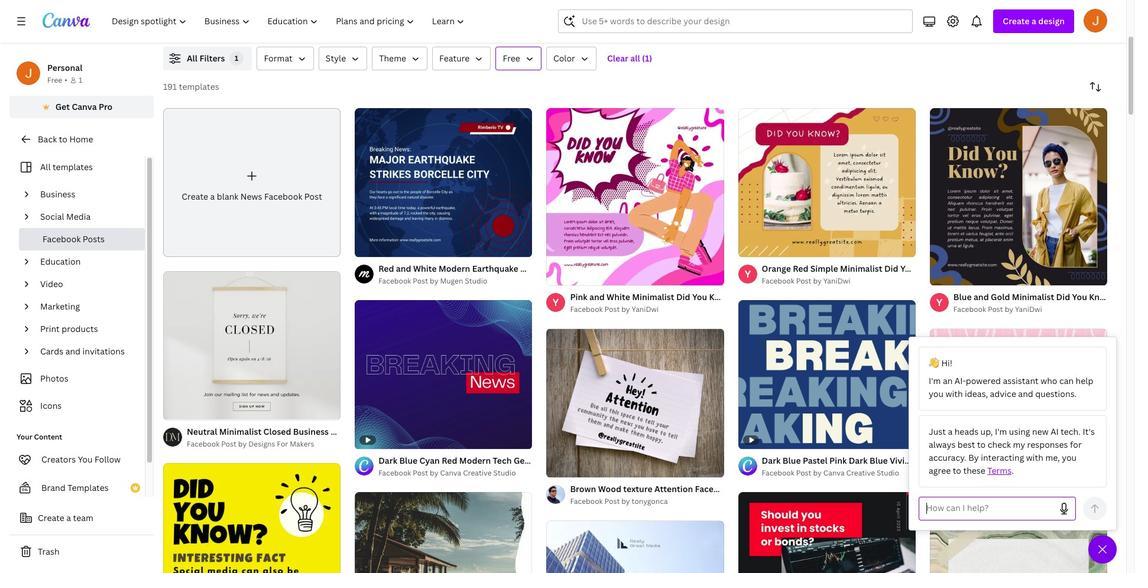 Task type: locate. For each thing, give the bounding box(es) containing it.
1 horizontal spatial facebook post by yanidwi link
[[762, 276, 916, 287]]

know inside blue and gold minimalist did you know faceb facebook post by yanidwi
[[1089, 292, 1111, 303]]

all
[[630, 53, 640, 64]]

0 vertical spatial pink
[[570, 292, 588, 303]]

0 horizontal spatial red
[[379, 263, 394, 274]]

and inside red and white modern earthquake news facebook post facebook post by mugen studio
[[396, 263, 411, 274]]

0 horizontal spatial all
[[40, 161, 51, 173]]

blue inside dark blue cyan red modern tech general news facebook post facebook post by canva creative studio
[[399, 455, 418, 466]]

free left •
[[47, 75, 62, 85]]

0 horizontal spatial i'm
[[929, 375, 941, 387]]

did inside 'pink and white minimalist did you know facebook post facebook post by yanidwi'
[[676, 292, 690, 303]]

blue right yanidwi icon
[[954, 292, 972, 303]]

2 creative from the left
[[846, 468, 875, 478]]

did for white
[[676, 292, 690, 303]]

invitations
[[83, 346, 125, 357]]

and for blue
[[974, 292, 989, 303]]

-
[[1062, 497, 1065, 507]]

create for create a blank news facebook post
[[182, 191, 208, 202]]

black white rustic photo minimalist editorial facebook post image
[[355, 493, 532, 574]]

yanidwi inside 'pink and white minimalist did you know facebook post facebook post by yanidwi'
[[632, 305, 659, 315]]

products
[[62, 323, 98, 335]]

1 horizontal spatial pink
[[954, 484, 971, 495]]

cards and invitations
[[40, 346, 125, 357]]

0 vertical spatial 1
[[235, 53, 239, 63]]

with down "ai-" on the right bottom of page
[[946, 388, 963, 400]]

red and white modern earthquake news facebook post link
[[379, 263, 603, 276]]

red inside orange red simple minimalist did you know facebook post facebook post by yanidwi
[[793, 263, 808, 274]]

0 horizontal spatial yanidwi element
[[547, 293, 565, 312]]

questions.
[[1035, 388, 1077, 400]]

back to home link
[[9, 128, 154, 151]]

black modern invest in stocks or bonds news facebook post template image
[[738, 493, 916, 574]]

did for simple
[[884, 263, 898, 274]]

white inside 'pink and white minimalist did you know facebook post facebook post by yanidwi'
[[607, 292, 630, 303]]

creators you follow
[[41, 454, 121, 465]]

2 horizontal spatial facebook post by yanidwi link
[[954, 304, 1107, 316]]

pink for pink and white minimalist did you know facebook post
[[570, 292, 588, 303]]

a inside create a design dropdown button
[[1032, 15, 1036, 27]]

0 horizontal spatial yanidwi
[[632, 305, 659, 315]]

red inside dark blue cyan red modern tech general news facebook post facebook post by canva creative studio
[[442, 455, 457, 466]]

0 horizontal spatial white
[[413, 263, 437, 274]]

your
[[17, 432, 32, 442]]

you inside 'pink and white minimalist did you know facebook post facebook post by yanidwi'
[[692, 292, 707, 303]]

facebook post by yanidwi link for gold
[[954, 304, 1107, 316]]

did for gold
[[1056, 292, 1070, 303]]

i'm inside i'm an ai-powered assistant who can help you with ideas, advice and questions.
[[929, 375, 941, 387]]

0 horizontal spatial facebook post by canva creative studio link
[[379, 468, 532, 479]]

minimalist
[[840, 263, 882, 274], [632, 292, 674, 303], [1012, 292, 1054, 303], [219, 426, 261, 437]]

orange
[[762, 263, 791, 274]]

1 horizontal spatial templates
[[179, 81, 219, 92]]

1 vertical spatial yanidwi image
[[547, 293, 565, 312]]

1 horizontal spatial you
[[1062, 452, 1077, 464]]

announcement
[[988, 484, 1050, 495]]

theme
[[379, 53, 406, 64]]

you inside blue and gold minimalist did you know faceb facebook post by yanidwi
[[1072, 292, 1087, 303]]

leclair
[[1037, 497, 1061, 507]]

1 right •
[[79, 75, 82, 85]]

photos
[[40, 373, 68, 384]]

marketing link
[[35, 296, 138, 318]]

yanidwi element
[[738, 265, 757, 284], [547, 293, 565, 312], [930, 293, 949, 312]]

1 horizontal spatial yanidwi image
[[738, 265, 757, 284]]

1 horizontal spatial did
[[884, 263, 898, 274]]

2 horizontal spatial to
[[977, 439, 986, 451]]

terms
[[988, 465, 1012, 477]]

1 vertical spatial pink
[[954, 484, 971, 495]]

1 horizontal spatial yanidwi element
[[738, 265, 757, 284]]

facebook post by mugen studio link
[[379, 276, 532, 287]]

studio down dark blue cyan red modern tech general news facebook post "link"
[[493, 468, 516, 478]]

personal
[[47, 62, 82, 73]]

marketing
[[40, 301, 80, 312]]

0 horizontal spatial y link
[[547, 293, 565, 312]]

191
[[163, 81, 177, 92]]

i'm left an
[[929, 375, 941, 387]]

0 vertical spatial news
[[241, 191, 262, 202]]

free inside button
[[503, 53, 520, 64]]

minimalist inside orange red simple minimalist did you know facebook post facebook post by yanidwi
[[840, 263, 882, 274]]

cards and invitations link
[[35, 341, 138, 363]]

tanya
[[1015, 497, 1035, 507]]

0 horizontal spatial blue
[[399, 455, 418, 466]]

team
[[73, 513, 93, 524]]

heads
[[955, 426, 979, 438]]

1 vertical spatial free
[[47, 75, 62, 85]]

clear all (1)
[[607, 53, 652, 64]]

a for heads
[[948, 426, 953, 438]]

2 vertical spatial to
[[953, 465, 961, 477]]

blue right dark
[[399, 455, 418, 466]]

create for create a team
[[38, 513, 64, 524]]

yanidwi image
[[930, 293, 949, 312]]

by inside dark blue cyan red modern tech general news facebook post facebook post by canva creative studio
[[430, 468, 438, 478]]

by inside neutral minimalist closed business facebook post facebook post by designs for makers
[[238, 439, 247, 449]]

1 horizontal spatial i'm
[[995, 426, 1007, 438]]

0 horizontal spatial know
[[709, 292, 731, 303]]

did inside orange red simple minimalist did you know facebook post facebook post by yanidwi
[[884, 263, 898, 274]]

1 facebook post by canva creative studio link from the left
[[379, 468, 532, 479]]

know inside 'pink and white minimalist did you know facebook post facebook post by yanidwi'
[[709, 292, 731, 303]]

0 vertical spatial blue
[[954, 292, 972, 303]]

white inside red and white modern earthquake news facebook post facebook post by mugen studio
[[413, 263, 437, 274]]

canva inside get canva pro button
[[72, 101, 97, 112]]

1 right filters
[[235, 53, 239, 63]]

studio
[[465, 276, 487, 286], [493, 468, 516, 478], [877, 468, 899, 478], [1097, 497, 1120, 507]]

all left filters
[[187, 53, 198, 64]]

by inside the pink big announcement facebook post facebook post by tanya leclair - so swell studio
[[1005, 497, 1013, 507]]

templates right 191 on the top left
[[179, 81, 219, 92]]

1 vertical spatial templates
[[53, 161, 93, 173]]

1 horizontal spatial to
[[953, 465, 961, 477]]

free •
[[47, 75, 67, 85]]

2 horizontal spatial know
[[1089, 292, 1111, 303]]

all templates
[[40, 161, 93, 173]]

1 horizontal spatial with
[[1026, 452, 1044, 464]]

all filters
[[187, 53, 225, 64]]

to
[[59, 134, 67, 145], [977, 439, 986, 451], [953, 465, 961, 477]]

1 vertical spatial create
[[182, 191, 208, 202]]

2 horizontal spatial red
[[793, 263, 808, 274]]

know inside orange red simple minimalist did you know facebook post facebook post by yanidwi
[[917, 263, 940, 274]]

a inside the just a heads up, i'm using new ai tech. it's always best to check my responses for accuracy. by interacting with me, you agree to these
[[948, 426, 953, 438]]

1 filter options selected element
[[230, 51, 244, 66]]

1 horizontal spatial blue
[[954, 292, 972, 303]]

1 horizontal spatial yanidwi
[[823, 276, 850, 286]]

1 horizontal spatial white
[[607, 292, 630, 303]]

0 horizontal spatial 1
[[79, 75, 82, 85]]

color button
[[546, 47, 597, 70]]

free for free •
[[47, 75, 62, 85]]

1 vertical spatial blue
[[399, 455, 418, 466]]

1 horizontal spatial free
[[503, 53, 520, 64]]

minimalist for white
[[632, 292, 674, 303]]

0 vertical spatial templates
[[179, 81, 219, 92]]

0 vertical spatial i'm
[[929, 375, 941, 387]]

pink inside the pink big announcement facebook post facebook post by tanya leclair - so swell studio
[[954, 484, 971, 495]]

you down an
[[929, 388, 944, 400]]

facebook post by tanya leclair - so swell studio link
[[954, 496, 1120, 508]]

a for design
[[1032, 15, 1036, 27]]

create left design
[[1003, 15, 1030, 27]]

templates for 191 templates
[[179, 81, 219, 92]]

closed
[[263, 426, 291, 437]]

jeremy miller image
[[1084, 9, 1107, 33]]

1 horizontal spatial y link
[[738, 265, 757, 284]]

and inside 'pink and white minimalist did you know facebook post facebook post by yanidwi'
[[589, 292, 605, 303]]

business up the social
[[40, 189, 75, 200]]

blue and gold minimalist did you know faceb link
[[954, 291, 1135, 304]]

1 vertical spatial with
[[1026, 452, 1044, 464]]

1 vertical spatial all
[[40, 161, 51, 173]]

know
[[917, 263, 940, 274], [709, 292, 731, 303], [1089, 292, 1111, 303]]

a left blank
[[210, 191, 215, 202]]

create
[[1003, 15, 1030, 27], [182, 191, 208, 202], [38, 513, 64, 524]]

i'm up check
[[995, 426, 1007, 438]]

1 horizontal spatial business
[[293, 426, 329, 437]]

red and white modern earthquake news facebook post image
[[355, 108, 532, 257]]

news
[[241, 191, 262, 202], [520, 263, 542, 274], [547, 455, 569, 466]]

1 vertical spatial to
[[977, 439, 986, 451]]

back to home
[[38, 134, 93, 145]]

with left "me,"
[[1026, 452, 1044, 464]]

canva inside dark blue cyan red modern tech general news facebook post facebook post by canva creative studio
[[440, 468, 461, 478]]

new
[[1032, 426, 1049, 438]]

y link for pink and white minimalist did you know facebook post
[[547, 293, 565, 312]]

all
[[187, 53, 198, 64], [40, 161, 51, 173]]

templates for all templates
[[53, 161, 93, 173]]

yanidwi down the pink and white minimalist did you know facebook post link
[[632, 305, 659, 315]]

0 vertical spatial to
[[59, 134, 67, 145]]

an
[[943, 375, 953, 387]]

1 horizontal spatial canva
[[440, 468, 461, 478]]

studio inside dark blue cyan red modern tech general news facebook post facebook post by canva creative studio
[[493, 468, 516, 478]]

0 vertical spatial with
[[946, 388, 963, 400]]

create left blank
[[182, 191, 208, 202]]

0 vertical spatial modern
[[439, 263, 470, 274]]

create inside "button"
[[38, 513, 64, 524]]

1 vertical spatial white
[[607, 292, 630, 303]]

a left team
[[66, 513, 71, 524]]

1 vertical spatial business
[[293, 426, 329, 437]]

1 vertical spatial modern
[[459, 455, 491, 466]]

create a blank news facebook post link
[[163, 108, 341, 257]]

by
[[430, 276, 438, 286], [813, 276, 822, 286], [622, 305, 630, 315], [1005, 305, 1013, 315], [238, 439, 247, 449], [430, 468, 438, 478], [813, 468, 822, 478], [622, 497, 630, 507], [1005, 497, 1013, 507]]

facebook post by yanidwi link for white
[[570, 304, 724, 316]]

news right general
[[547, 455, 569, 466]]

to right back
[[59, 134, 67, 145]]

1 horizontal spatial facebook post by canva creative studio link
[[762, 468, 916, 479]]

style
[[326, 53, 346, 64]]

0 vertical spatial free
[[503, 53, 520, 64]]

top level navigation element
[[104, 9, 475, 33]]

studio inside red and white modern earthquake news facebook post facebook post by mugen studio
[[465, 276, 487, 286]]

1 vertical spatial you
[[1062, 452, 1077, 464]]

minimalist inside 'pink and white minimalist did you know facebook post facebook post by yanidwi'
[[632, 292, 674, 303]]

0 horizontal spatial yanidwi image
[[547, 293, 565, 312]]

facebook post by yanidwi link for simple
[[762, 276, 916, 287]]

0 horizontal spatial canva
[[72, 101, 97, 112]]

2 horizontal spatial y link
[[930, 293, 949, 312]]

2 horizontal spatial canva
[[823, 468, 845, 478]]

0 horizontal spatial free
[[47, 75, 62, 85]]

2 vertical spatial news
[[547, 455, 569, 466]]

it's
[[1083, 426, 1095, 438]]

1 horizontal spatial news
[[520, 263, 542, 274]]

2 horizontal spatial yanidwi
[[1015, 305, 1042, 315]]

and inside i'm an ai-powered assistant who can help you with ideas, advice and questions.
[[1018, 388, 1033, 400]]

a left design
[[1032, 15, 1036, 27]]

yanidwi element for pink
[[547, 293, 565, 312]]

you
[[900, 263, 915, 274], [692, 292, 707, 303], [1072, 292, 1087, 303], [78, 454, 93, 465]]

by inside orange red simple minimalist did you know facebook post facebook post by yanidwi
[[813, 276, 822, 286]]

a right just
[[948, 426, 953, 438]]

1 vertical spatial 1
[[79, 75, 82, 85]]

assistant
[[1003, 375, 1039, 387]]

0 horizontal spatial business
[[40, 189, 75, 200]]

print products link
[[35, 318, 138, 341]]

with inside the just a heads up, i'm using new ai tech. it's always best to check my responses for accuracy. by interacting with me, you agree to these
[[1026, 452, 1044, 464]]

Ask Canva Assistant for help text field
[[926, 498, 1052, 520]]

1 horizontal spatial all
[[187, 53, 198, 64]]

news right blank
[[241, 191, 262, 202]]

to down the accuracy.
[[953, 465, 961, 477]]

0 horizontal spatial pink
[[570, 292, 588, 303]]

0 vertical spatial business
[[40, 189, 75, 200]]

yanidwi inside orange red simple minimalist did you know facebook post facebook post by yanidwi
[[823, 276, 850, 286]]

free right feature button
[[503, 53, 520, 64]]

canva inside facebook post by canva creative studio link
[[823, 468, 845, 478]]

brand templates link
[[9, 477, 145, 500]]

free for free
[[503, 53, 520, 64]]

education
[[40, 256, 81, 267]]

0 vertical spatial all
[[187, 53, 198, 64]]

yanidwi
[[823, 276, 850, 286], [632, 305, 659, 315], [1015, 305, 1042, 315]]

2 facebook post by canva creative studio link from the left
[[762, 468, 916, 479]]

earthquake
[[472, 263, 518, 274]]

y link for blue and gold minimalist did you know faceb
[[930, 293, 949, 312]]

media
[[66, 211, 91, 222]]

free
[[503, 53, 520, 64], [47, 75, 62, 85]]

red inside red and white modern earthquake news facebook post facebook post by mugen studio
[[379, 263, 394, 274]]

business
[[40, 189, 75, 200], [293, 426, 329, 437]]

minimalist inside blue and gold minimalist did you know faceb facebook post by yanidwi
[[1012, 292, 1054, 303]]

a inside create a blank news facebook post element
[[210, 191, 215, 202]]

orange red simple minimalist did you know facebook post link
[[762, 263, 1000, 276]]

1 vertical spatial news
[[520, 263, 542, 274]]

studio down red and white modern earthquake news facebook post link
[[465, 276, 487, 286]]

did inside blue and gold minimalist did you know faceb facebook post by yanidwi
[[1056, 292, 1070, 303]]

all down back
[[40, 161, 51, 173]]

modern
[[439, 263, 470, 274], [459, 455, 491, 466]]

makers
[[290, 439, 314, 449]]

0 vertical spatial yanidwi image
[[738, 265, 757, 284]]

icons link
[[17, 395, 138, 417]]

1 horizontal spatial creative
[[846, 468, 875, 478]]

0 horizontal spatial did
[[676, 292, 690, 303]]

0 vertical spatial create
[[1003, 15, 1030, 27]]

0 vertical spatial you
[[929, 388, 944, 400]]

modern up mugen
[[439, 263, 470, 274]]

0 horizontal spatial facebook post by yanidwi link
[[570, 304, 724, 316]]

2 horizontal spatial did
[[1056, 292, 1070, 303]]

blue
[[954, 292, 972, 303], [399, 455, 418, 466]]

a inside 'create a team' "button"
[[66, 513, 71, 524]]

0 horizontal spatial templates
[[53, 161, 93, 173]]

print products
[[40, 323, 98, 335]]

who
[[1041, 375, 1057, 387]]

Sort by button
[[1084, 75, 1107, 99]]

get canva pro button
[[9, 96, 154, 118]]

1 horizontal spatial red
[[442, 455, 457, 466]]

yanidwi image
[[738, 265, 757, 284], [547, 293, 565, 312]]

dark
[[379, 455, 397, 466]]

create a design
[[1003, 15, 1065, 27]]

0 horizontal spatial you
[[929, 388, 944, 400]]

yanidwi element for blue
[[930, 293, 949, 312]]

you inside orange red simple minimalist did you know facebook post facebook post by yanidwi
[[900, 263, 915, 274]]

0 horizontal spatial creative
[[463, 468, 492, 478]]

1 horizontal spatial know
[[917, 263, 940, 274]]

2 horizontal spatial yanidwi element
[[930, 293, 949, 312]]

1 creative from the left
[[463, 468, 492, 478]]

and inside blue and gold minimalist did you know faceb facebook post by yanidwi
[[974, 292, 989, 303]]

blank
[[217, 191, 239, 202]]

you down for
[[1062, 452, 1077, 464]]

know for pink and white minimalist did you know facebook post
[[709, 292, 731, 303]]

templates
[[68, 482, 109, 494]]

2 vertical spatial create
[[38, 513, 64, 524]]

facebook post by tonygonca link
[[570, 496, 724, 508]]

all templates link
[[17, 156, 138, 179]]

help
[[1076, 375, 1093, 387]]

terms .
[[988, 465, 1014, 477]]

a for team
[[66, 513, 71, 524]]

2 horizontal spatial create
[[1003, 15, 1030, 27]]

1 horizontal spatial create
[[182, 191, 208, 202]]

you for simple
[[900, 263, 915, 274]]

yanidwi down blue and gold minimalist did you know faceb link
[[1015, 305, 1042, 315]]

studio right swell
[[1097, 497, 1120, 507]]

yanidwi down simple
[[823, 276, 850, 286]]

cyan
[[420, 455, 440, 466]]

trash link
[[9, 540, 154, 564]]

modern left tech
[[459, 455, 491, 466]]

pink inside 'pink and white minimalist did you know facebook post facebook post by yanidwi'
[[570, 292, 588, 303]]

news right earthquake
[[520, 263, 542, 274]]

1 vertical spatial i'm
[[995, 426, 1007, 438]]

to down up,
[[977, 439, 986, 451]]

create inside dropdown button
[[1003, 15, 1030, 27]]

business up makers
[[293, 426, 329, 437]]

0 horizontal spatial with
[[946, 388, 963, 400]]

templates down back to home
[[53, 161, 93, 173]]

2 horizontal spatial news
[[547, 455, 569, 466]]

yanidwi for simple
[[823, 276, 850, 286]]

0 horizontal spatial create
[[38, 513, 64, 524]]

create a team
[[38, 513, 93, 524]]

0 vertical spatial white
[[413, 263, 437, 274]]

None search field
[[558, 9, 913, 33]]

by inside 'pink and white minimalist did you know facebook post facebook post by yanidwi'
[[622, 305, 630, 315]]

create down brand
[[38, 513, 64, 524]]



Task type: describe. For each thing, give the bounding box(es) containing it.
news inside red and white modern earthquake news facebook post facebook post by mugen studio
[[520, 263, 542, 274]]

so
[[1067, 497, 1076, 507]]

accuracy.
[[929, 452, 967, 464]]

yellow did you know interesting fact facebook post image
[[163, 464, 341, 574]]

feature button
[[432, 47, 491, 70]]

know for blue and gold minimalist did you know faceb
[[1089, 292, 1111, 303]]

0 horizontal spatial news
[[241, 191, 262, 202]]

posts
[[83, 234, 105, 245]]

modern inside red and white modern earthquake news facebook post facebook post by mugen studio
[[439, 263, 470, 274]]

191 templates
[[163, 81, 219, 92]]

home
[[69, 134, 93, 145]]

news facebook posts templates image
[[855, 0, 1107, 33]]

blue and gold minimalist did you know facebook post image
[[930, 108, 1107, 286]]

by inside red and white modern earthquake news facebook post facebook post by mugen studio
[[430, 276, 438, 286]]

green marble paper tape important notice facebook post image
[[930, 521, 1107, 574]]

i'm inside the just a heads up, i'm using new ai tech. it's always best to check my responses for accuracy. by interacting with me, you agree to these
[[995, 426, 1007, 438]]

ai-
[[955, 375, 966, 387]]

education link
[[35, 251, 138, 273]]

format button
[[257, 47, 314, 70]]

minimalist for gold
[[1012, 292, 1054, 303]]

orange red simple minimalist did you know facebook post image
[[738, 108, 916, 257]]

for
[[1070, 439, 1082, 451]]

general
[[514, 455, 545, 466]]

gold
[[991, 292, 1010, 303]]

•
[[65, 75, 67, 85]]

filters
[[199, 53, 225, 64]]

brown wood texture attention facebook post image
[[547, 329, 724, 478]]

👋 hi!
[[929, 358, 953, 369]]

1 horizontal spatial 1
[[235, 53, 239, 63]]

0 horizontal spatial to
[[59, 134, 67, 145]]

attention
[[654, 484, 693, 495]]

studio inside the pink big announcement facebook post facebook post by tanya leclair - so swell studio
[[1097, 497, 1120, 507]]

blue inside blue and gold minimalist did you know faceb facebook post by yanidwi
[[954, 292, 972, 303]]

get
[[55, 101, 70, 112]]

ai
[[1051, 426, 1059, 438]]

and for red
[[396, 263, 411, 274]]

photos link
[[17, 368, 138, 390]]

pink for pink big announcement facebook post
[[954, 484, 971, 495]]

texture
[[623, 484, 653, 495]]

know for orange red simple minimalist did you know facebook post
[[917, 263, 940, 274]]

facebook post by canva creative studio
[[762, 468, 899, 478]]

feature
[[439, 53, 470, 64]]

you inside the just a heads up, i'm using new ai tech. it's always best to check my responses for accuracy. by interacting with me, you agree to these
[[1062, 452, 1077, 464]]

all for all templates
[[40, 161, 51, 173]]

all for all filters
[[187, 53, 198, 64]]

these
[[963, 465, 986, 477]]

social media link
[[35, 206, 138, 228]]

follow
[[95, 454, 121, 465]]

simple
[[810, 263, 838, 274]]

wood
[[598, 484, 621, 495]]

post inside create a blank news facebook post element
[[304, 191, 322, 202]]

a for blank
[[210, 191, 215, 202]]

create a design button
[[994, 9, 1074, 33]]

content
[[34, 432, 62, 442]]

faceb
[[1113, 292, 1135, 303]]

creative inside dark blue cyan red modern tech general news facebook post facebook post by canva creative studio
[[463, 468, 492, 478]]

format
[[264, 53, 293, 64]]

and for cards
[[65, 346, 80, 357]]

pink and white minimalist did you know facebook post image
[[547, 108, 724, 286]]

social media
[[40, 211, 91, 222]]

facebook post by canva creative studio link for modern
[[379, 468, 532, 479]]

me,
[[1046, 452, 1060, 464]]

you inside i'm an ai-powered assistant who can help you with ideas, advice and questions.
[[929, 388, 944, 400]]

for
[[277, 439, 288, 449]]

responses
[[1027, 439, 1068, 451]]

you for gold
[[1072, 292, 1087, 303]]

powered
[[966, 375, 1001, 387]]

terms link
[[988, 465, 1012, 477]]

i'm an ai-powered assistant who can help you with ideas, advice and questions.
[[929, 375, 1093, 400]]

post inside blue and gold minimalist did you know faceb facebook post by yanidwi
[[988, 305, 1003, 315]]

and for pink
[[589, 292, 605, 303]]

minimalist inside neutral minimalist closed business facebook post facebook post by designs for makers
[[219, 426, 261, 437]]

clear
[[607, 53, 628, 64]]

icons
[[40, 400, 62, 412]]

neutral minimalist closed business facebook post image
[[163, 271, 341, 420]]

using
[[1009, 426, 1030, 438]]

yanidwi inside blue and gold minimalist did you know faceb facebook post by yanidwi
[[1015, 305, 1042, 315]]

y link for orange red simple minimalist did you know facebook post
[[738, 265, 757, 284]]

neutral minimalist closed business facebook post link
[[187, 426, 389, 439]]

tech
[[493, 455, 512, 466]]

creators you follow link
[[9, 448, 145, 472]]

(1)
[[642, 53, 652, 64]]

facebook posts
[[43, 234, 105, 245]]

modern inside dark blue cyan red modern tech general news facebook post facebook post by canva creative studio
[[459, 455, 491, 466]]

facebook post by canva creative studio link for minimalist
[[762, 468, 916, 479]]

best
[[958, 439, 975, 451]]

trash
[[38, 546, 59, 558]]

just
[[929, 426, 946, 438]]

create for create a design
[[1003, 15, 1030, 27]]

pink big announcement facebook post link
[[954, 483, 1110, 496]]

with inside i'm an ai-powered assistant who can help you with ideas, advice and questions.
[[946, 388, 963, 400]]

designs
[[248, 439, 275, 449]]

design
[[1038, 15, 1065, 27]]

assistant panel dialog
[[909, 337, 1117, 531]]

👋
[[929, 358, 939, 369]]

yanidwi for white
[[632, 305, 659, 315]]

studio left agree on the right
[[877, 468, 899, 478]]

neutral
[[187, 426, 217, 437]]

yanidwi image for pink
[[547, 293, 565, 312]]

get canva pro
[[55, 101, 113, 112]]

big
[[973, 484, 986, 495]]

pink and white minimalist did you know facebook post facebook post by yanidwi
[[570, 292, 792, 315]]

up,
[[981, 426, 993, 438]]

blue and gold minimalist did you know faceb facebook post by yanidwi
[[954, 292, 1135, 315]]

pink big announcement facebook post image
[[930, 329, 1107, 478]]

red and white creative microblog breaking news facebook post image
[[547, 521, 724, 574]]

Search search field
[[582, 10, 905, 33]]

you for white
[[692, 292, 707, 303]]

cards
[[40, 346, 63, 357]]

color
[[553, 53, 575, 64]]

business inside neutral minimalist closed business facebook post facebook post by designs for makers
[[293, 426, 329, 437]]

video link
[[35, 273, 138, 296]]

by inside blue and gold minimalist did you know faceb facebook post by yanidwi
[[1005, 305, 1013, 315]]

news inside dark blue cyan red modern tech general news facebook post facebook post by canva creative studio
[[547, 455, 569, 466]]

facebook inside blue and gold minimalist did you know faceb facebook post by yanidwi
[[954, 305, 986, 315]]

tech.
[[1061, 426, 1081, 438]]

neutral minimalist closed business facebook post facebook post by designs for makers
[[187, 426, 389, 449]]

brown wood texture attention facebook post facebook post by tonygonca
[[570, 484, 754, 507]]

by inside brown wood texture attention facebook post facebook post by tonygonca
[[622, 497, 630, 507]]

white for modern
[[413, 263, 437, 274]]

always
[[929, 439, 956, 451]]

minimalist for simple
[[840, 263, 882, 274]]

.
[[1012, 465, 1014, 477]]

check
[[988, 439, 1011, 451]]

dark blue cyan red modern tech general news facebook post link
[[379, 455, 630, 468]]

create a blank news facebook post element
[[163, 108, 341, 257]]

yanidwi image for orange
[[738, 265, 757, 284]]

white for minimalist
[[607, 292, 630, 303]]

yanidwi element for orange
[[738, 265, 757, 284]]

just a heads up, i'm using new ai tech. it's always best to check my responses for accuracy. by interacting with me, you agree to these
[[929, 426, 1095, 477]]

tonygonca
[[632, 497, 668, 507]]



Task type: vqa. For each thing, say whether or not it's contained in the screenshot.
the Create a team
yes



